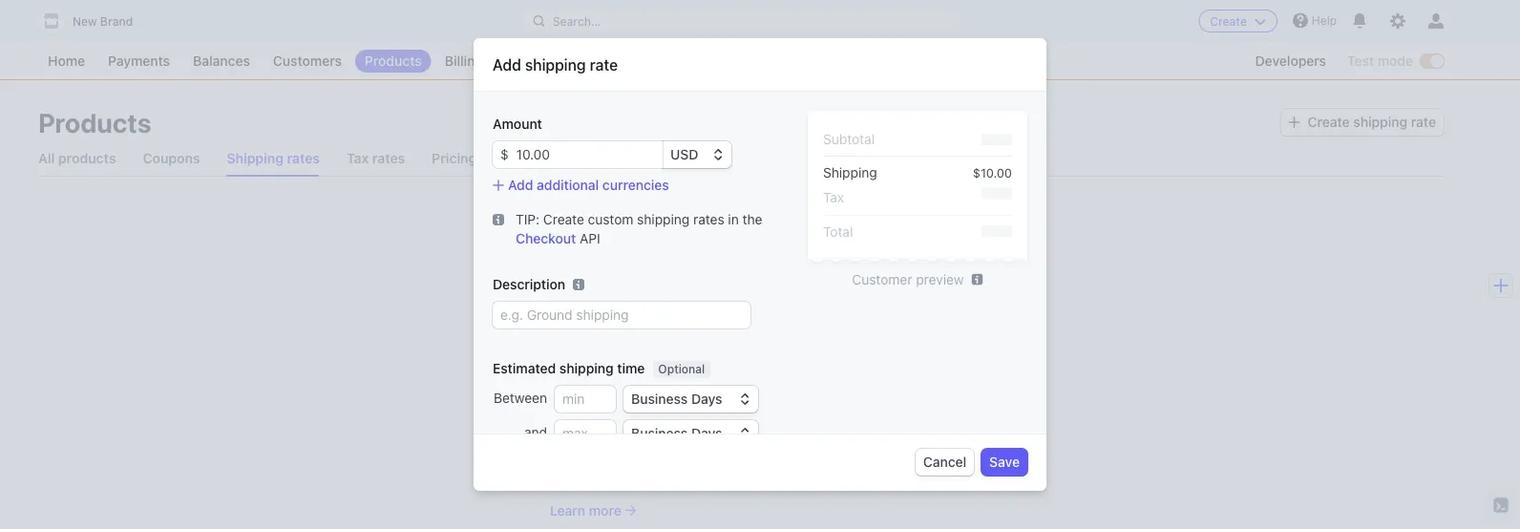 Task type: describe. For each thing, give the bounding box(es) containing it.
$10.00
[[973, 165, 1013, 180]]

create for create
[[1211, 14, 1248, 28]]

0 vertical spatial products
[[365, 53, 422, 69]]

mode
[[1378, 53, 1414, 69]]

customers'
[[805, 457, 873, 472]]

custom
[[588, 212, 634, 227]]

rate for add shipping rate
[[590, 56, 618, 74]]

home
[[48, 53, 85, 69]]

test
[[733, 81, 759, 92]]

tip: create custom shipping rates in the checkout api
[[516, 212, 763, 246]]

learn more link
[[550, 501, 932, 520]]

billing
[[445, 53, 483, 69]]

tab list containing all products
[[38, 141, 1444, 177]]

rates left tax rates
[[287, 150, 320, 166]]

checkout link
[[516, 231, 576, 246]]

tip:
[[516, 212, 540, 227]]

customers link
[[264, 50, 352, 73]]

1 vertical spatial products
[[38, 107, 151, 138]]

home link
[[38, 50, 95, 73]]

first
[[636, 427, 672, 449]]

shipping for shipping
[[823, 164, 878, 180]]

data
[[761, 81, 788, 92]]

min text field
[[555, 386, 616, 413]]

learn
[[550, 503, 586, 518]]

shipping for specify shipping rates and use it on your customers' receipts, invoices, and checkout sessions.
[[600, 457, 653, 472]]

all products link
[[38, 141, 116, 176]]

additional
[[537, 177, 599, 193]]

connect
[[579, 53, 632, 69]]

new brand button
[[38, 8, 152, 34]]

specify
[[550, 457, 596, 472]]

subtotal
[[823, 131, 875, 147]]

amount
[[493, 116, 543, 132]]

2 horizontal spatial and
[[691, 457, 714, 472]]

specify shipping rates and use it on your customers' receipts, invoices, and checkout sessions.
[[550, 457, 931, 492]]

sessions.
[[697, 476, 756, 492]]

rates left pricing
[[372, 150, 405, 166]]

customer preview
[[853, 271, 964, 287]]

products link
[[355, 50, 432, 73]]

help
[[1313, 14, 1337, 27]]

pricing tables
[[432, 150, 520, 166]]

preview
[[916, 271, 964, 287]]

currencies
[[603, 177, 670, 193]]

usd button
[[663, 141, 732, 168]]

create shipping rate button
[[1282, 109, 1444, 136]]

add additional currencies
[[508, 177, 670, 193]]

save button
[[982, 449, 1028, 476]]

balances
[[193, 53, 250, 69]]

checkout inside specify shipping rates and use it on your customers' receipts, invoices, and checkout sessions.
[[634, 476, 693, 492]]

add for add additional currencies
[[508, 177, 534, 193]]

shipping rates link
[[227, 141, 320, 176]]

more
[[589, 503, 622, 518]]

usd
[[671, 147, 699, 162]]

estimated
[[493, 361, 556, 376]]

create button
[[1199, 10, 1278, 32]]

developers
[[1256, 53, 1327, 69]]

2 vertical spatial rate
[[798, 427, 834, 449]]

tax for tax rates
[[347, 150, 369, 166]]

test mode
[[1348, 53, 1414, 69]]

$
[[501, 147, 509, 162]]

tax rates
[[347, 150, 405, 166]]

help button
[[1286, 5, 1345, 36]]

add for add shipping rate
[[493, 56, 521, 74]]

svg image
[[1289, 117, 1301, 128]]

all
[[38, 150, 55, 166]]



Task type: locate. For each thing, give the bounding box(es) containing it.
test data
[[733, 81, 788, 92]]

create inside create shipping rate button
[[1308, 114, 1351, 130]]

rate up customers'
[[798, 427, 834, 449]]

0 vertical spatial add
[[493, 56, 521, 74]]

create shipping rate
[[1308, 114, 1437, 130]]

tax rates link
[[347, 141, 405, 176]]

payments link
[[98, 50, 180, 73]]

add up specify
[[550, 427, 587, 449]]

save
[[990, 454, 1020, 470]]

add additional currencies button
[[493, 176, 670, 195]]

1 vertical spatial create
[[1308, 114, 1351, 130]]

test
[[1348, 53, 1375, 69]]

1 horizontal spatial create
[[1211, 14, 1248, 28]]

rate down the search…
[[590, 56, 618, 74]]

rates left in
[[694, 212, 725, 227]]

and up more
[[608, 476, 631, 492]]

0.00 text field
[[509, 141, 663, 168]]

rate inside button
[[1412, 114, 1437, 130]]

shipping inside button
[[1354, 114, 1408, 130]]

checkout
[[516, 231, 576, 246], [634, 476, 693, 492]]

shipping for create shipping rate
[[1354, 114, 1408, 130]]

tax inside tab list
[[347, 150, 369, 166]]

2 vertical spatial add
[[550, 427, 587, 449]]

1 vertical spatial tax
[[823, 189, 845, 205]]

optional
[[659, 363, 705, 376]]

in
[[728, 212, 739, 227]]

shipping rates
[[227, 150, 320, 166]]

rate for create shipping rate
[[1412, 114, 1437, 130]]

add your first test shipping rate
[[550, 427, 834, 449]]

brand
[[100, 15, 133, 28]]

tax up total at top right
[[823, 189, 845, 205]]

connect link
[[569, 50, 642, 73]]

billing link
[[435, 50, 493, 73]]

tab list
[[38, 141, 1444, 177]]

rates inside tip: create custom shipping rates in the checkout api
[[694, 212, 725, 227]]

1 vertical spatial add
[[508, 177, 534, 193]]

cancel
[[924, 454, 967, 470]]

shipping
[[525, 56, 586, 74], [1354, 114, 1408, 130], [637, 212, 690, 227], [560, 361, 614, 376], [716, 427, 794, 449], [600, 457, 653, 472]]

tables
[[480, 150, 520, 166]]

receipts,
[[877, 457, 931, 472]]

coupons link
[[143, 141, 200, 176]]

your
[[591, 427, 631, 449], [774, 457, 801, 472]]

2 horizontal spatial create
[[1308, 114, 1351, 130]]

2 vertical spatial create
[[543, 212, 584, 227]]

0 horizontal spatial rate
[[590, 56, 618, 74]]

1 horizontal spatial tax
[[823, 189, 845, 205]]

and down the between in the bottom of the page
[[524, 424, 547, 440]]

0 vertical spatial create
[[1211, 14, 1248, 28]]

1 vertical spatial rate
[[1412, 114, 1437, 130]]

0 horizontal spatial your
[[591, 427, 631, 449]]

api
[[580, 231, 601, 246]]

shipping inside tip: create custom shipping rates in the checkout api
[[637, 212, 690, 227]]

1 horizontal spatial products
[[365, 53, 422, 69]]

shipping down subtotal on the top right of the page
[[823, 164, 878, 180]]

total
[[823, 224, 853, 239]]

shipping down currencies on the left top of page
[[637, 212, 690, 227]]

1 horizontal spatial shipping
[[823, 164, 878, 180]]

products
[[58, 150, 116, 166]]

shipping for estimated shipping time
[[560, 361, 614, 376]]

add right the billing at the top
[[493, 56, 521, 74]]

1 horizontal spatial and
[[608, 476, 631, 492]]

2 vertical spatial and
[[608, 476, 631, 492]]

0 horizontal spatial shipping
[[227, 150, 284, 166]]

the
[[743, 212, 763, 227]]

shipping down the first
[[600, 457, 653, 472]]

products
[[365, 53, 422, 69], [38, 107, 151, 138]]

tax right shipping rates
[[347, 150, 369, 166]]

1 horizontal spatial checkout
[[634, 476, 693, 492]]

balances link
[[183, 50, 260, 73]]

0 vertical spatial and
[[524, 424, 547, 440]]

Description text field
[[493, 302, 751, 329]]

0 horizontal spatial tax
[[347, 150, 369, 166]]

create right svg image
[[1308, 114, 1351, 130]]

0 vertical spatial tax
[[347, 150, 369, 166]]

on
[[755, 457, 770, 472]]

checkout down the first
[[634, 476, 693, 492]]

your inside specify shipping rates and use it on your customers' receipts, invoices, and checkout sessions.
[[774, 457, 801, 472]]

add down tables
[[508, 177, 534, 193]]

create inside tip: create custom shipping rates in the checkout api
[[543, 212, 584, 227]]

time
[[617, 361, 645, 376]]

all products
[[38, 150, 116, 166]]

use
[[718, 457, 740, 472]]

1 horizontal spatial your
[[774, 457, 801, 472]]

it
[[743, 457, 751, 472]]

shipping up the min 'text field'
[[560, 361, 614, 376]]

tax
[[347, 150, 369, 166], [823, 189, 845, 205]]

create
[[1211, 14, 1248, 28], [1308, 114, 1351, 130], [543, 212, 584, 227]]

1 vertical spatial checkout
[[634, 476, 693, 492]]

1 vertical spatial and
[[691, 457, 714, 472]]

create for create shipping rate
[[1308, 114, 1351, 130]]

products left the billing at the top
[[365, 53, 422, 69]]

shipping
[[227, 150, 284, 166], [823, 164, 878, 180]]

developers link
[[1246, 50, 1337, 73]]

customer
[[853, 271, 913, 287]]

shipping for shipping rates
[[227, 150, 284, 166]]

pricing tables link
[[432, 141, 520, 176]]

create up checkout 'link'
[[543, 212, 584, 227]]

svg image
[[493, 214, 504, 226]]

reports
[[506, 53, 556, 69]]

create up developers link
[[1211, 14, 1248, 28]]

between
[[494, 390, 547, 406]]

new brand
[[73, 15, 133, 28]]

shipping inside specify shipping rates and use it on your customers' receipts, invoices, and checkout sessions.
[[600, 457, 653, 472]]

description
[[493, 277, 566, 292]]

add inside 'button'
[[508, 177, 534, 193]]

payments
[[108, 53, 170, 69]]

coupons
[[143, 150, 200, 166]]

add for add your first test shipping rate
[[550, 427, 587, 449]]

new
[[73, 15, 97, 28]]

pricing
[[432, 150, 477, 166]]

your right on
[[774, 457, 801, 472]]

0 vertical spatial rate
[[590, 56, 618, 74]]

and left use
[[691, 457, 714, 472]]

0 vertical spatial your
[[591, 427, 631, 449]]

$ button
[[493, 141, 509, 168]]

1 horizontal spatial rate
[[798, 427, 834, 449]]

estimated shipping time
[[493, 361, 645, 376]]

2 horizontal spatial rate
[[1412, 114, 1437, 130]]

customers
[[273, 53, 342, 69]]

invoices,
[[550, 476, 604, 492]]

rates down the first
[[656, 457, 687, 472]]

shipping down test mode
[[1354, 114, 1408, 130]]

shipping right coupons
[[227, 150, 284, 166]]

1 vertical spatial your
[[774, 457, 801, 472]]

rate
[[590, 56, 618, 74], [1412, 114, 1437, 130], [798, 427, 834, 449]]

test
[[676, 427, 712, 449]]

reports link
[[497, 50, 566, 73]]

rate down mode
[[1412, 114, 1437, 130]]

create inside the "create" button
[[1211, 14, 1248, 28]]

tax for tax
[[823, 189, 845, 205]]

products up products at the top left of the page
[[38, 107, 151, 138]]

learn more
[[550, 503, 622, 518]]

0 horizontal spatial products
[[38, 107, 151, 138]]

shipping down the search…
[[525, 56, 586, 74]]

checkout down the tip:
[[516, 231, 576, 246]]

0 horizontal spatial checkout
[[516, 231, 576, 246]]

0 horizontal spatial create
[[543, 212, 584, 227]]

add shipping rate
[[493, 56, 618, 74]]

0 vertical spatial checkout
[[516, 231, 576, 246]]

shipping for add shipping rate
[[525, 56, 586, 74]]

add
[[493, 56, 521, 74], [508, 177, 534, 193], [550, 427, 587, 449]]

and
[[524, 424, 547, 440], [691, 457, 714, 472], [608, 476, 631, 492]]

your left the first
[[591, 427, 631, 449]]

checkout inside tip: create custom shipping rates in the checkout api
[[516, 231, 576, 246]]

cancel button
[[916, 449, 975, 476]]

search…
[[553, 14, 601, 28]]

rates
[[287, 150, 320, 166], [372, 150, 405, 166], [694, 212, 725, 227], [656, 457, 687, 472]]

rates inside specify shipping rates and use it on your customers' receipts, invoices, and checkout sessions.
[[656, 457, 687, 472]]

Search… search field
[[522, 9, 960, 33]]

shipping up it
[[716, 427, 794, 449]]

0 horizontal spatial and
[[524, 424, 547, 440]]



Task type: vqa. For each thing, say whether or not it's contained in the screenshot.
Brand
yes



